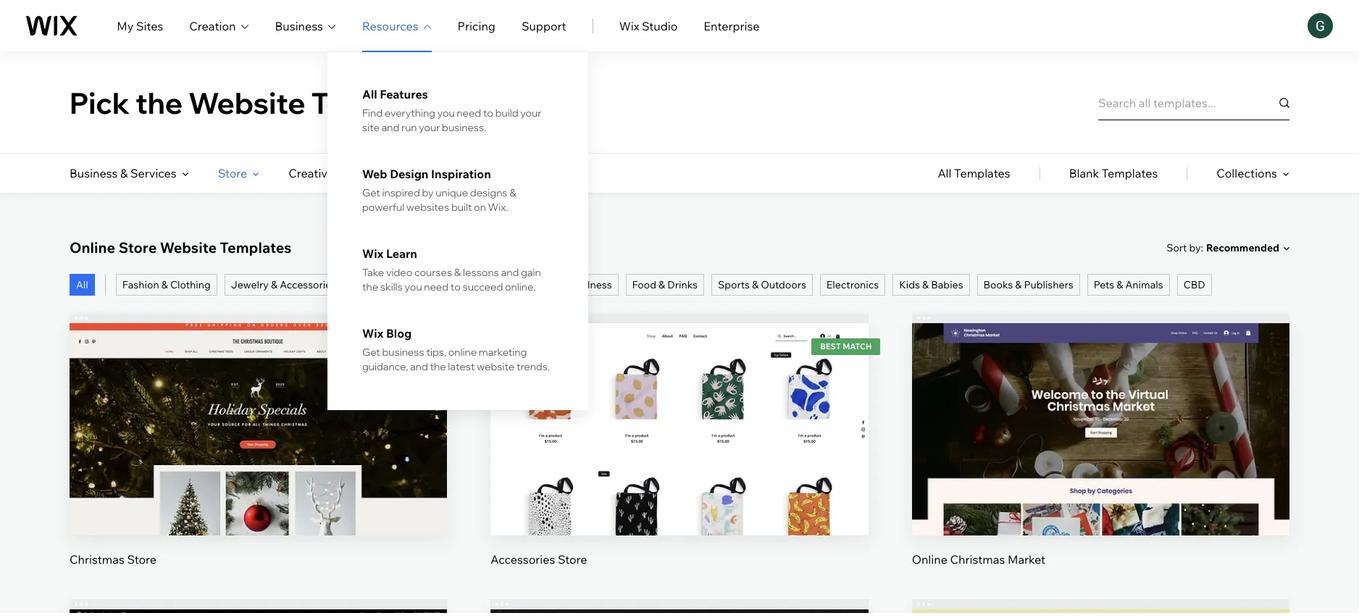 Task type: locate. For each thing, give the bounding box(es) containing it.
lessons
[[463, 266, 499, 279]]

all inside generic categories "element"
[[938, 166, 952, 180]]

video
[[386, 266, 413, 279]]

your right run
[[419, 121, 440, 134]]

edit button
[[224, 390, 293, 425], [1067, 390, 1136, 425]]

2 vertical spatial wix
[[362, 326, 384, 341]]

0 horizontal spatial business
[[70, 166, 118, 180]]

business for business
[[275, 18, 323, 33]]

1 vertical spatial wix
[[362, 246, 384, 261]]

by:
[[1190, 241, 1204, 254]]

trends.
[[517, 360, 550, 373]]

online
[[70, 238, 115, 257], [912, 552, 948, 567]]

home
[[437, 278, 466, 291]]

to left build
[[483, 107, 494, 120]]

& right food
[[659, 278, 665, 291]]

& right "designs"
[[510, 186, 517, 199]]

crafts
[[388, 278, 416, 291]]

1 vertical spatial get
[[362, 346, 380, 359]]

0 horizontal spatial need
[[424, 280, 449, 294]]

1 vertical spatial your
[[419, 121, 440, 134]]

and up online.
[[501, 266, 519, 279]]

animals
[[1126, 278, 1164, 291]]

1 horizontal spatial need
[[457, 107, 481, 120]]

online store website templates
[[70, 238, 292, 257]]

blank
[[1070, 166, 1100, 180]]

online inside group
[[912, 552, 948, 567]]

0 vertical spatial to
[[483, 107, 494, 120]]

1 horizontal spatial accessories
[[491, 552, 555, 567]]

store
[[218, 166, 247, 180], [119, 238, 157, 257], [127, 552, 157, 567], [558, 552, 587, 567]]

1 vertical spatial blog
[[386, 326, 412, 341]]

2 edit from the left
[[1090, 401, 1112, 415]]

& left decor
[[468, 278, 474, 291]]

online store website templates - home goods store image
[[912, 610, 1290, 613]]

1 horizontal spatial blog
[[480, 166, 505, 180]]

0 horizontal spatial accessories
[[280, 278, 336, 291]]

2 vertical spatial the
[[430, 360, 446, 373]]

wix up guidance,
[[362, 326, 384, 341]]

1 horizontal spatial all
[[362, 87, 377, 101]]

2 horizontal spatial all
[[938, 166, 952, 180]]

view inside the christmas store group
[[245, 450, 272, 464]]

templates for all templates
[[955, 166, 1011, 180]]

beauty & wellness
[[525, 278, 612, 291]]

sort by:
[[1167, 241, 1204, 254]]

0 horizontal spatial and
[[382, 121, 400, 134]]

0 vertical spatial business
[[275, 18, 323, 33]]

your
[[521, 107, 542, 120], [419, 121, 440, 134]]

the inside wix blog get business tips, online marketing guidance, and the latest website trends.
[[430, 360, 446, 373]]

website
[[188, 84, 306, 121], [160, 238, 217, 257]]

all
[[362, 87, 377, 101], [938, 166, 952, 180], [76, 278, 88, 291]]

business inside popup button
[[275, 18, 323, 33]]

0 vertical spatial website
[[188, 84, 306, 121]]

& left the services
[[120, 166, 128, 180]]

business inside categories by subject element
[[70, 166, 118, 180]]

2 vertical spatial all
[[76, 278, 88, 291]]

0 vertical spatial need
[[457, 107, 481, 120]]

all inside all features find everything you need to build your site and run your business.
[[362, 87, 377, 101]]

business.
[[442, 121, 487, 134]]

1 horizontal spatial edit button
[[1067, 390, 1136, 425]]

find
[[362, 107, 383, 120]]

1 horizontal spatial business
[[275, 18, 323, 33]]

resources
[[362, 18, 419, 33]]

blog up "designs"
[[480, 166, 505, 180]]

1 vertical spatial business
[[70, 166, 118, 180]]

recommended
[[1207, 241, 1280, 254]]

sort
[[1167, 241, 1188, 254]]

store for online store website templates
[[119, 238, 157, 257]]

inspiration
[[431, 167, 491, 181]]

the inside wix learn take video courses & lessons and gain the skills you need to succeed online.
[[362, 280, 378, 294]]

1 horizontal spatial and
[[410, 360, 428, 373]]

& down wix learn "link"
[[454, 266, 461, 279]]

2 edit button from the left
[[1067, 390, 1136, 425]]

you down the all features link
[[438, 107, 455, 120]]

Search search field
[[1099, 85, 1290, 120]]

wix inside wix learn take video courses & lessons and gain the skills you need to succeed online.
[[362, 246, 384, 261]]

templates
[[955, 166, 1011, 180], [1102, 166, 1158, 180], [220, 238, 292, 257]]

0 horizontal spatial christmas
[[70, 552, 125, 567]]

christmas store group
[[70, 313, 447, 568]]

the for wix blog
[[430, 360, 446, 373]]

wix left studio
[[619, 18, 640, 33]]

online
[[448, 346, 477, 359]]

0 vertical spatial and
[[382, 121, 400, 134]]

run
[[402, 121, 417, 134]]

None search field
[[1099, 85, 1290, 120]]

sports
[[718, 278, 750, 291]]

wix studio
[[619, 18, 678, 33]]

2 view from the left
[[1088, 450, 1115, 464]]

view inside online christmas market group
[[1088, 450, 1115, 464]]

arts
[[357, 278, 376, 291]]

blog up the business at bottom
[[386, 326, 412, 341]]

& for kids & babies
[[923, 278, 929, 291]]

by
[[422, 186, 434, 199]]

edit inside online christmas market group
[[1090, 401, 1112, 415]]

and inside wix learn take video courses & lessons and gain the skills you need to succeed online.
[[501, 266, 519, 279]]

online store website templates - electronics store image
[[70, 610, 447, 613]]

1 horizontal spatial view
[[1088, 450, 1115, 464]]

generic categories element
[[938, 154, 1290, 193]]

view button for christmas store
[[224, 440, 293, 474]]

1 christmas from the left
[[70, 552, 125, 567]]

enterprise
[[704, 18, 760, 33]]

2 horizontal spatial the
[[430, 360, 446, 373]]

all for all features find everything you need to build your site and run your business.
[[362, 87, 377, 101]]

& right the kids
[[923, 278, 929, 291]]

cbd link
[[1178, 274, 1212, 296]]

get up powerful at the top
[[362, 186, 380, 199]]

1 horizontal spatial christmas
[[951, 552, 1006, 567]]

website
[[477, 360, 515, 373]]

tips,
[[426, 346, 447, 359]]

0 vertical spatial all
[[362, 87, 377, 101]]

get up guidance,
[[362, 346, 380, 359]]

templates inside blank templates link
[[1102, 166, 1158, 180]]

2 horizontal spatial templates
[[1102, 166, 1158, 180]]

blank templates link
[[1070, 154, 1158, 193]]

skills
[[380, 280, 403, 294]]

kids & babies
[[900, 278, 964, 291]]

features
[[380, 87, 428, 101]]

pets
[[1094, 278, 1115, 291]]

1 get from the top
[[362, 186, 380, 199]]

fashion & clothing link
[[116, 274, 217, 296]]

view
[[245, 450, 272, 464], [1088, 450, 1115, 464]]

1 horizontal spatial the
[[362, 280, 378, 294]]

design
[[390, 167, 429, 181]]

wix up take
[[362, 246, 384, 261]]

all for all templates
[[938, 166, 952, 180]]

you inside all features find everything you need to build your site and run your business.
[[438, 107, 455, 120]]

0 horizontal spatial blog
[[386, 326, 412, 341]]

0 horizontal spatial you
[[405, 280, 422, 294]]

1 vertical spatial the
[[362, 280, 378, 294]]

2 get from the top
[[362, 346, 380, 359]]

beauty
[[525, 278, 559, 291]]

& for jewelry & accessories
[[271, 278, 278, 291]]

1 vertical spatial and
[[501, 266, 519, 279]]

resources group
[[328, 52, 589, 410]]

1 horizontal spatial you
[[438, 107, 455, 120]]

1 vertical spatial need
[[424, 280, 449, 294]]

1 vertical spatial you
[[405, 280, 422, 294]]

1 horizontal spatial online
[[912, 552, 948, 567]]

0 horizontal spatial edit button
[[224, 390, 293, 425]]

jewelry & accessories
[[231, 278, 336, 291]]

0 horizontal spatial to
[[451, 280, 461, 294]]

1 horizontal spatial to
[[483, 107, 494, 120]]

0 horizontal spatial edit
[[248, 401, 269, 415]]

business button
[[275, 17, 336, 34]]

to inside wix learn take video courses & lessons and gain the skills you need to succeed online.
[[451, 280, 461, 294]]

2 horizontal spatial and
[[501, 266, 519, 279]]

0 horizontal spatial the
[[135, 84, 183, 121]]

kids & babies link
[[893, 274, 970, 296]]

1 view button from the left
[[224, 440, 293, 474]]

web design inspiration link
[[362, 167, 554, 181]]

collections
[[1217, 166, 1278, 180]]

edit inside the christmas store group
[[248, 401, 269, 415]]

all features link
[[362, 87, 554, 101]]

0 vertical spatial you
[[438, 107, 455, 120]]

built
[[451, 201, 472, 214]]

need up business.
[[457, 107, 481, 120]]

need down courses
[[424, 280, 449, 294]]

christmas store
[[70, 552, 157, 567]]

1 view from the left
[[245, 450, 272, 464]]

to down courses
[[451, 280, 461, 294]]

edit
[[248, 401, 269, 415], [1090, 401, 1112, 415]]

get
[[362, 186, 380, 199], [362, 346, 380, 359]]

templates for blank templates
[[1102, 166, 1158, 180]]

support
[[522, 18, 567, 33]]

& right pets
[[1117, 278, 1124, 291]]

and left run
[[382, 121, 400, 134]]

edit button inside online christmas market group
[[1067, 390, 1136, 425]]

1 edit from the left
[[248, 401, 269, 415]]

fashion
[[122, 278, 159, 291]]

0 vertical spatial blog
[[480, 166, 505, 180]]

christmas
[[70, 552, 125, 567], [951, 552, 1006, 567]]

2 vertical spatial and
[[410, 360, 428, 373]]

and down the business at bottom
[[410, 360, 428, 373]]

1 vertical spatial to
[[451, 280, 461, 294]]

the right pick
[[135, 84, 183, 121]]

0 vertical spatial online
[[70, 238, 115, 257]]

1 edit button from the left
[[224, 390, 293, 425]]

books & publishers link
[[977, 274, 1080, 296]]

arts & crafts
[[357, 278, 416, 291]]

the
[[135, 84, 183, 121], [362, 280, 378, 294], [430, 360, 446, 373]]

& right "fashion"
[[161, 278, 168, 291]]

1 horizontal spatial your
[[521, 107, 542, 120]]

take
[[362, 266, 384, 279]]

& inside categories by subject element
[[120, 166, 128, 180]]

latest
[[448, 360, 475, 373]]

business & services
[[70, 166, 177, 180]]

website for store
[[160, 238, 217, 257]]

0 horizontal spatial online
[[70, 238, 115, 257]]

view button inside the christmas store group
[[224, 440, 293, 474]]

accessories store group
[[491, 313, 869, 568]]

0 vertical spatial the
[[135, 84, 183, 121]]

fashion & clothing
[[122, 278, 211, 291]]

the down tips,
[[430, 360, 446, 373]]

wix inside wix studio link
[[619, 18, 640, 33]]

1 vertical spatial all
[[938, 166, 952, 180]]

blog inside wix blog get business tips, online marketing guidance, and the latest website trends.
[[386, 326, 412, 341]]

1 vertical spatial website
[[160, 238, 217, 257]]

0 horizontal spatial view button
[[224, 440, 293, 474]]

and
[[382, 121, 400, 134], [501, 266, 519, 279], [410, 360, 428, 373]]

0 vertical spatial accessories
[[280, 278, 336, 291]]

0 horizontal spatial view
[[245, 450, 272, 464]]

& for food & drinks
[[659, 278, 665, 291]]

and inside wix blog get business tips, online marketing guidance, and the latest website trends.
[[410, 360, 428, 373]]

pick
[[70, 84, 130, 121]]

& for arts & crafts
[[379, 278, 385, 291]]

drinks
[[668, 278, 698, 291]]

& right arts
[[379, 278, 385, 291]]

& right "beauty"
[[561, 278, 568, 291]]

1 vertical spatial online
[[912, 552, 948, 567]]

1 vertical spatial accessories
[[491, 552, 555, 567]]

view for online christmas market
[[1088, 450, 1115, 464]]

0 horizontal spatial all
[[76, 278, 88, 291]]

1 horizontal spatial templates
[[955, 166, 1011, 180]]

2 view button from the left
[[1067, 440, 1136, 474]]

online store website templates - online christmas market image
[[912, 323, 1290, 536]]

get inside web design inspiration get inspired by unique designs & powerful websites built on wix.
[[362, 186, 380, 199]]

books & publishers
[[984, 278, 1074, 291]]

your right build
[[521, 107, 542, 120]]

wix learn link
[[362, 246, 554, 261]]

wix inside wix blog get business tips, online marketing guidance, and the latest website trends.
[[362, 326, 384, 341]]

& right jewelry
[[271, 278, 278, 291]]

& right sports
[[752, 278, 759, 291]]

wix studio link
[[619, 17, 678, 34]]

store inside categories by subject element
[[218, 166, 247, 180]]

need inside wix learn take video courses & lessons and gain the skills you need to succeed online.
[[424, 280, 449, 294]]

kids
[[900, 278, 920, 291]]

my sites
[[117, 18, 163, 33]]

the down take
[[362, 280, 378, 294]]

inspired
[[382, 186, 420, 199]]

you down video
[[405, 280, 422, 294]]

templates inside all templates link
[[955, 166, 1011, 180]]

1 horizontal spatial view button
[[1067, 440, 1136, 474]]

0 vertical spatial get
[[362, 186, 380, 199]]

view button inside online christmas market group
[[1067, 440, 1136, 474]]

support link
[[522, 17, 567, 34]]

creation button
[[189, 17, 249, 34]]

jewelry
[[231, 278, 269, 291]]

& right books
[[1016, 278, 1022, 291]]

pets & animals
[[1094, 278, 1164, 291]]

1 horizontal spatial edit
[[1090, 401, 1112, 415]]

edit button inside the christmas store group
[[224, 390, 293, 425]]

0 vertical spatial wix
[[619, 18, 640, 33]]

store for christmas store
[[127, 552, 157, 567]]



Task type: vqa. For each thing, say whether or not it's contained in the screenshot.
Find
yes



Task type: describe. For each thing, give the bounding box(es) containing it.
creation
[[189, 18, 236, 33]]

unique
[[436, 186, 468, 199]]

home & decor
[[437, 278, 505, 291]]

services
[[130, 166, 177, 180]]

creative
[[289, 166, 334, 180]]

edit for christmas store
[[248, 401, 269, 415]]

& inside web design inspiration get inspired by unique designs & powerful websites built on wix.
[[510, 186, 517, 199]]

courses
[[415, 266, 452, 279]]

wix.
[[488, 201, 508, 214]]

cbd
[[1184, 278, 1206, 291]]

sites
[[136, 18, 163, 33]]

& for beauty & wellness
[[561, 278, 568, 291]]

wix blog get business tips, online marketing guidance, and the latest website trends.
[[362, 326, 550, 373]]

and inside all features find everything you need to build your site and run your business.
[[382, 121, 400, 134]]

online christmas market
[[912, 552, 1046, 567]]

view for christmas store
[[245, 450, 272, 464]]

sports & outdoors link
[[712, 274, 813, 296]]

community
[[375, 166, 439, 180]]

accessories inside group
[[491, 552, 555, 567]]

online for online store website templates
[[70, 238, 115, 257]]

books
[[984, 278, 1013, 291]]

my sites link
[[117, 17, 163, 34]]

website for the
[[188, 84, 306, 121]]

store for accessories store
[[558, 552, 587, 567]]

web
[[362, 167, 387, 181]]

wix for wix learn take video courses & lessons and gain the skills you need to succeed online.
[[362, 246, 384, 261]]

wix for wix studio
[[619, 18, 640, 33]]

0 horizontal spatial templates
[[220, 238, 292, 257]]

categories. use the left and right arrow keys to navigate the menu element
[[0, 154, 1360, 193]]

web design inspiration get inspired by unique designs & powerful websites built on wix.
[[362, 167, 517, 214]]

all for all
[[76, 278, 88, 291]]

& for home & decor
[[468, 278, 474, 291]]

the for wix learn
[[362, 280, 378, 294]]

on
[[474, 201, 486, 214]]

wix for wix blog get business tips, online marketing guidance, and the latest website trends.
[[362, 326, 384, 341]]

decor
[[477, 278, 505, 291]]

categories by subject element
[[70, 154, 517, 193]]

all templates
[[938, 166, 1011, 180]]

accessories inside jewelry & accessories link
[[280, 278, 336, 291]]

resources button
[[362, 17, 432, 34]]

build
[[495, 107, 519, 120]]

business
[[382, 346, 424, 359]]

blog inside categories by subject element
[[480, 166, 505, 180]]

learn
[[386, 246, 417, 261]]

clothing
[[170, 278, 211, 291]]

edit button for online christmas market
[[1067, 390, 1136, 425]]

succeed
[[463, 280, 503, 294]]

outdoors
[[761, 278, 807, 291]]

arts & crafts link
[[350, 274, 423, 296]]

all features find everything you need to build your site and run your business.
[[362, 87, 542, 134]]

publishers
[[1024, 278, 1074, 291]]

online store website templates - backpack store image
[[491, 610, 869, 613]]

electronics link
[[820, 274, 886, 296]]

& inside wix learn take video courses & lessons and gain the skills you need to succeed online.
[[454, 266, 461, 279]]

blank templates
[[1070, 166, 1158, 180]]

wellness
[[570, 278, 612, 291]]

websites
[[407, 201, 450, 214]]

& for business & services
[[120, 166, 128, 180]]

pricing
[[458, 18, 496, 33]]

& for books & publishers
[[1016, 278, 1022, 291]]

edit for online christmas market
[[1090, 401, 1112, 415]]

love
[[506, 84, 573, 121]]

edit button for christmas store
[[224, 390, 293, 425]]

pets & animals link
[[1088, 274, 1170, 296]]

marketing
[[479, 346, 527, 359]]

online.
[[505, 280, 536, 294]]

pick the website template you love
[[70, 84, 573, 121]]

sports & outdoors
[[718, 278, 807, 291]]

babies
[[932, 278, 964, 291]]

market
[[1008, 552, 1046, 567]]

& for pets & animals
[[1117, 278, 1124, 291]]

electronics
[[827, 278, 879, 291]]

my
[[117, 18, 134, 33]]

to inside all features find everything you need to build your site and run your business.
[[483, 107, 494, 120]]

home & decor link
[[430, 274, 512, 296]]

get inside wix blog get business tips, online marketing guidance, and the latest website trends.
[[362, 346, 380, 359]]

pricing link
[[458, 17, 496, 34]]

need inside all features find everything you need to build your site and run your business.
[[457, 107, 481, 120]]

you
[[448, 84, 500, 121]]

online for online christmas market
[[912, 552, 948, 567]]

enterprise link
[[704, 17, 760, 34]]

& for fashion & clothing
[[161, 278, 168, 291]]

2 christmas from the left
[[951, 552, 1006, 567]]

profile image image
[[1308, 13, 1334, 38]]

0 vertical spatial your
[[521, 107, 542, 120]]

online store website templates - christmas store image
[[70, 323, 447, 536]]

everything
[[385, 107, 436, 120]]

online store website templates - accessories store image
[[491, 323, 869, 536]]

online christmas market group
[[912, 313, 1290, 568]]

accessories store
[[491, 552, 587, 567]]

food & drinks
[[632, 278, 698, 291]]

business for business & services
[[70, 166, 118, 180]]

all link
[[70, 274, 95, 296]]

& for sports & outdoors
[[752, 278, 759, 291]]

designs
[[470, 186, 508, 199]]

view button for online christmas market
[[1067, 440, 1136, 474]]

you inside wix learn take video courses & lessons and gain the skills you need to succeed online.
[[405, 280, 422, 294]]

0 horizontal spatial your
[[419, 121, 440, 134]]

food
[[632, 278, 657, 291]]



